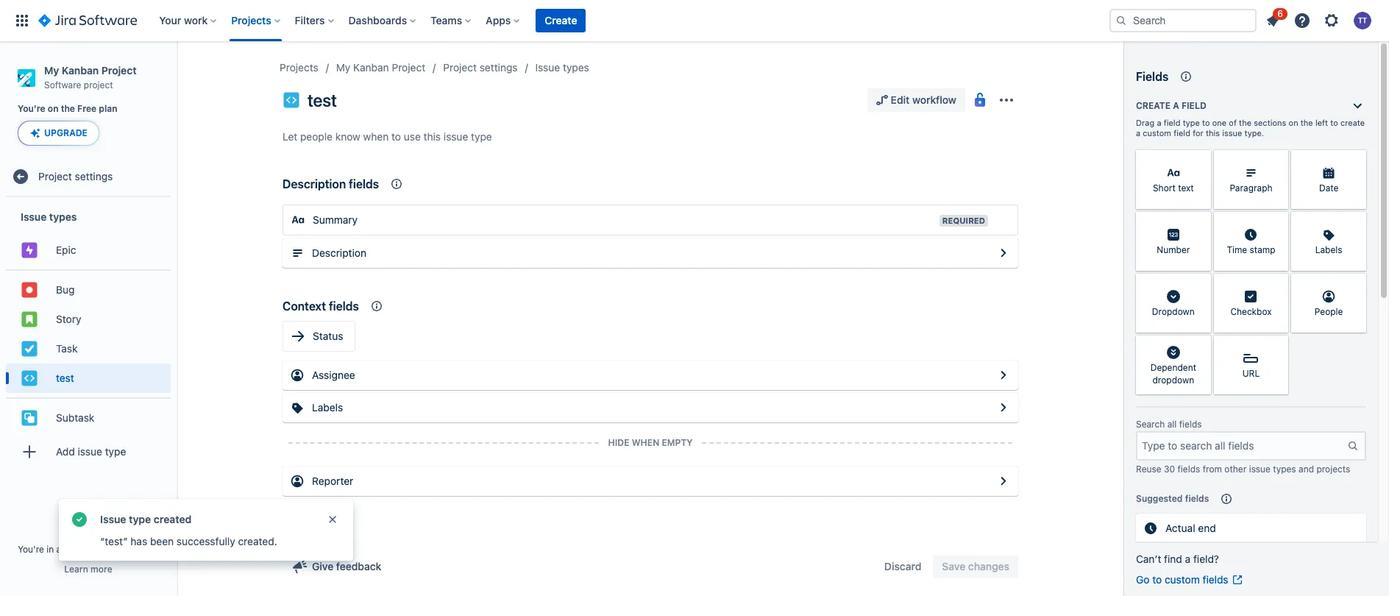 Task type: vqa. For each thing, say whether or not it's contained in the screenshot.
problem corresponding to definition
no



Task type: locate. For each thing, give the bounding box(es) containing it.
jira software image
[[38, 12, 137, 29], [38, 12, 137, 29]]

add issue type image
[[21, 443, 38, 461]]

open field configuration image for labels
[[995, 399, 1013, 417]]

1 horizontal spatial types
[[563, 61, 589, 74]]

1 vertical spatial when
[[632, 437, 660, 448]]

projects button
[[227, 9, 286, 32]]

successfully
[[177, 535, 235, 548]]

this down one
[[1206, 128, 1220, 138]]

6
[[1278, 8, 1283, 19]]

1 horizontal spatial on
[[1289, 118, 1299, 127]]

1 vertical spatial project
[[130, 544, 159, 555]]

0 vertical spatial more information about the context fields image
[[388, 175, 406, 193]]

field down create a field
[[1164, 118, 1181, 127]]

create up drag
[[1136, 100, 1171, 111]]

more information about the context fields image down let people know when to use this issue type
[[388, 175, 406, 193]]

"test"
[[100, 535, 128, 548]]

0 horizontal spatial project settings
[[38, 170, 113, 182]]

to left use
[[392, 130, 401, 143]]

issue type created
[[100, 513, 192, 525]]

30
[[1164, 464, 1175, 475]]

custom
[[1143, 128, 1172, 138], [1165, 573, 1200, 586]]

issue right use
[[444, 130, 468, 143]]

1 horizontal spatial issue
[[100, 513, 126, 525]]

more information image for date
[[1347, 152, 1365, 169]]

projects inside dropdown button
[[231, 14, 271, 26]]

type up for at right top
[[1183, 118, 1200, 127]]

issue inside "button"
[[78, 445, 102, 458]]

a right in on the left of page
[[56, 544, 61, 555]]

1 vertical spatial issue types
[[21, 210, 77, 223]]

field left for at right top
[[1174, 128, 1191, 138]]

drag
[[1136, 118, 1155, 127]]

status
[[313, 330, 343, 342]]

1 you're from the top
[[18, 103, 45, 114]]

2 open field configuration image from the top
[[995, 366, 1013, 384]]

2 vertical spatial types
[[1273, 464, 1296, 475]]

types
[[563, 61, 589, 74], [49, 210, 77, 223], [1273, 464, 1296, 475]]

issue types down create button
[[535, 61, 589, 74]]

more information image for people
[[1347, 275, 1365, 293]]

banner
[[0, 0, 1389, 41]]

more information about the context fields image for description fields
[[388, 175, 406, 193]]

dashboards
[[349, 14, 407, 26]]

more information image up stamp
[[1270, 213, 1287, 231]]

to up for at right top
[[1202, 118, 1210, 127]]

epic
[[56, 244, 76, 256]]

project
[[84, 79, 113, 90], [130, 544, 159, 555]]

field up for at right top
[[1182, 100, 1207, 111]]

issue inside drag a field type to one of the sections on the left to create a custom field for this issue type.
[[1223, 128, 1243, 138]]

1 vertical spatial more information about the context fields image
[[368, 297, 386, 315]]

open field configuration image inside labels button
[[995, 399, 1013, 417]]

type down subtask link
[[105, 445, 126, 458]]

kanban inside my kanban project software project
[[62, 64, 99, 77]]

test down task
[[56, 372, 74, 384]]

issue up "test"
[[100, 513, 126, 525]]

when right know
[[363, 130, 389, 143]]

0 vertical spatial description
[[283, 177, 346, 191]]

more information image down for at right top
[[1192, 152, 1210, 169]]

issue down of
[[1223, 128, 1243, 138]]

1 vertical spatial projects
[[280, 61, 318, 74]]

0 vertical spatial test
[[308, 90, 337, 110]]

1 horizontal spatial labels
[[1316, 245, 1343, 256]]

0 vertical spatial project
[[84, 79, 113, 90]]

description inside "button"
[[312, 247, 366, 259]]

1 vertical spatial labels
[[312, 401, 343, 414]]

my inside my kanban project software project
[[44, 64, 59, 77]]

when right hide
[[632, 437, 660, 448]]

1 horizontal spatial kanban
[[353, 61, 389, 74]]

free
[[77, 103, 97, 114]]

more information image down stamp
[[1270, 275, 1287, 293]]

1 horizontal spatial this
[[1206, 128, 1220, 138]]

1 horizontal spatial my
[[336, 61, 351, 74]]

create up issue types 'link'
[[545, 14, 577, 26]]

project
[[392, 61, 426, 74], [443, 61, 477, 74], [101, 64, 137, 77], [38, 170, 72, 182]]

more information image down create
[[1347, 152, 1365, 169]]

0 horizontal spatial kanban
[[62, 64, 99, 77]]

projects up issue type icon
[[280, 61, 318, 74]]

project settings link
[[443, 59, 518, 77], [6, 162, 171, 192]]

bug
[[56, 283, 75, 296]]

the left left in the top right of the page
[[1301, 118, 1313, 127]]

group containing issue types
[[6, 197, 171, 476]]

more information image
[[1192, 152, 1210, 169], [1347, 152, 1365, 169], [1192, 213, 1210, 231], [1270, 213, 1287, 231], [1270, 275, 1287, 293]]

1 horizontal spatial projects
[[280, 61, 318, 74]]

open field configuration image for assignee
[[995, 366, 1013, 384]]

on up upgrade button at left top
[[48, 103, 59, 114]]

kanban down dashboards at the top
[[353, 61, 389, 74]]

description up summary
[[283, 177, 346, 191]]

reporter
[[312, 475, 353, 487]]

on right sections
[[1289, 118, 1299, 127]]

more information about the context fields image right context fields
[[368, 297, 386, 315]]

you're on the free plan
[[18, 103, 117, 114]]

project up the "plan"
[[84, 79, 113, 90]]

this right use
[[424, 130, 441, 143]]

1 vertical spatial types
[[49, 210, 77, 223]]

type
[[1183, 118, 1200, 127], [471, 130, 492, 143], [105, 445, 126, 458], [129, 513, 151, 525]]

0 vertical spatial types
[[563, 61, 589, 74]]

labels
[[1316, 245, 1343, 256], [312, 401, 343, 414]]

type up has
[[129, 513, 151, 525]]

0 horizontal spatial when
[[363, 130, 389, 143]]

labels up people on the bottom of page
[[1316, 245, 1343, 256]]

fields inside 'link'
[[1203, 573, 1229, 586]]

1 vertical spatial on
[[1289, 118, 1299, 127]]

created.
[[238, 535, 277, 548]]

custom inside drag a field type to one of the sections on the left to create a custom field for this issue type.
[[1143, 128, 1172, 138]]

on
[[48, 103, 59, 114], [1289, 118, 1299, 127]]

to right go
[[1153, 573, 1162, 586]]

time stamp
[[1227, 245, 1276, 256]]

custom down drag
[[1143, 128, 1172, 138]]

more options image
[[998, 91, 1016, 109]]

issue
[[535, 61, 560, 74], [21, 210, 47, 223], [100, 513, 126, 525]]

more information image
[[1270, 152, 1287, 169], [1347, 213, 1365, 231], [1192, 275, 1210, 293], [1347, 275, 1365, 293], [1192, 337, 1210, 355]]

0 vertical spatial issue types
[[535, 61, 589, 74]]

2 horizontal spatial issue
[[535, 61, 560, 74]]

0 horizontal spatial settings
[[75, 170, 113, 182]]

reuse 30 fields from other issue types and projects
[[1136, 464, 1351, 475]]

reuse
[[1136, 464, 1162, 475]]

project settings down apps
[[443, 61, 518, 74]]

types up "epic"
[[49, 210, 77, 223]]

description fields
[[283, 177, 379, 191]]

you're left in on the left of page
[[18, 544, 44, 555]]

field?
[[1194, 553, 1219, 565]]

1 vertical spatial issue
[[21, 210, 47, 223]]

type inside "button"
[[105, 445, 126, 458]]

projects right work
[[231, 14, 271, 26]]

0 vertical spatial settings
[[480, 61, 518, 74]]

issue types
[[535, 61, 589, 74], [21, 210, 77, 223]]

subtask link
[[6, 404, 171, 433]]

more information about the fields image
[[1178, 68, 1195, 85]]

0 horizontal spatial issue
[[21, 210, 47, 223]]

1 vertical spatial description
[[312, 247, 366, 259]]

field
[[1182, 100, 1207, 111], [1164, 118, 1181, 127], [1174, 128, 1191, 138]]

0 horizontal spatial on
[[48, 103, 59, 114]]

issue down the primary element
[[535, 61, 560, 74]]

0 vertical spatial project settings
[[443, 61, 518, 74]]

you're for you're on the free plan
[[18, 103, 45, 114]]

dropdown
[[1153, 375, 1195, 386]]

to right left in the top right of the page
[[1331, 118, 1339, 127]]

issue inside issue types 'link'
[[535, 61, 560, 74]]

1 horizontal spatial project
[[130, 544, 159, 555]]

fields left this link will be opened in a new tab icon
[[1203, 573, 1229, 586]]

give
[[312, 560, 334, 573]]

project settings link down apps
[[443, 59, 518, 77]]

2 vertical spatial issue
[[100, 513, 126, 525]]

types inside issue types 'link'
[[563, 61, 589, 74]]

1 vertical spatial test
[[56, 372, 74, 384]]

kanban up "software"
[[62, 64, 99, 77]]

settings down the apps dropdown button
[[480, 61, 518, 74]]

edit workflow
[[891, 93, 957, 106]]

on inside drag a field type to one of the sections on the left to create a custom field for this issue type.
[[1289, 118, 1299, 127]]

my right projects link
[[336, 61, 351, 74]]

0 vertical spatial you're
[[18, 103, 45, 114]]

1 vertical spatial you're
[[18, 544, 44, 555]]

2 horizontal spatial types
[[1273, 464, 1296, 475]]

sections
[[1254, 118, 1287, 127]]

plan
[[99, 103, 117, 114]]

your profile and settings image
[[1354, 12, 1372, 29]]

open field configuration image
[[995, 244, 1013, 262], [995, 366, 1013, 384], [995, 399, 1013, 417], [995, 472, 1013, 490]]

1 vertical spatial field
[[1164, 118, 1181, 127]]

more information about the context fields image for context fields
[[368, 297, 386, 315]]

more information about the suggested fields image
[[1218, 490, 1236, 508]]

project inside my kanban project software project
[[84, 79, 113, 90]]

hide when empty
[[608, 437, 693, 448]]

description down summary
[[312, 247, 366, 259]]

actual end button
[[1136, 514, 1367, 543]]

url
[[1243, 368, 1260, 379]]

2 group from the top
[[6, 270, 171, 398]]

field for create
[[1182, 100, 1207, 111]]

a down more information about the fields image
[[1173, 100, 1179, 111]]

1 horizontal spatial create
[[1136, 100, 1171, 111]]

0 vertical spatial on
[[48, 103, 59, 114]]

0 horizontal spatial create
[[545, 14, 577, 26]]

project down dashboards dropdown button at the top left of page
[[392, 61, 426, 74]]

issue types up "epic"
[[21, 210, 77, 223]]

my
[[336, 61, 351, 74], [44, 64, 59, 77]]

projects
[[231, 14, 271, 26], [280, 61, 318, 74]]

0 horizontal spatial the
[[61, 103, 75, 114]]

0 vertical spatial field
[[1182, 100, 1207, 111]]

custom inside 'link'
[[1165, 573, 1200, 586]]

issue up the epic link
[[21, 210, 47, 223]]

0 vertical spatial issue
[[535, 61, 560, 74]]

group
[[6, 197, 171, 476], [6, 270, 171, 398]]

you're up upgrade button at left top
[[18, 103, 45, 114]]

project settings down upgrade
[[38, 170, 113, 182]]

create inside button
[[545, 14, 577, 26]]

add issue type
[[56, 445, 126, 458]]

labels inside button
[[312, 401, 343, 414]]

create for create
[[545, 14, 577, 26]]

0 vertical spatial custom
[[1143, 128, 1172, 138]]

edit
[[891, 93, 910, 106]]

3 open field configuration image from the top
[[995, 399, 1013, 417]]

project down issue type created
[[130, 544, 159, 555]]

settings down upgrade
[[75, 170, 113, 182]]

when
[[363, 130, 389, 143], [632, 437, 660, 448]]

issue inside group
[[21, 210, 47, 223]]

0 horizontal spatial project
[[84, 79, 113, 90]]

0 horizontal spatial project settings link
[[6, 162, 171, 192]]

a
[[1173, 100, 1179, 111], [1157, 118, 1162, 127], [1136, 128, 1141, 138], [56, 544, 61, 555], [1185, 553, 1191, 565]]

1 open field configuration image from the top
[[995, 244, 1013, 262]]

create for create a field
[[1136, 100, 1171, 111]]

0 horizontal spatial labels
[[312, 401, 343, 414]]

test right issue type icon
[[308, 90, 337, 110]]

create
[[1341, 118, 1365, 127]]

more information image down text
[[1192, 213, 1210, 231]]

kanban
[[353, 61, 389, 74], [62, 64, 99, 77]]

number
[[1157, 245, 1190, 256]]

1 horizontal spatial issue types
[[535, 61, 589, 74]]

drag a field type to one of the sections on the left to create a custom field for this issue type.
[[1136, 118, 1365, 138]]

1 horizontal spatial test
[[308, 90, 337, 110]]

issue right add
[[78, 445, 102, 458]]

project up the "plan"
[[101, 64, 137, 77]]

0 horizontal spatial more information about the context fields image
[[368, 297, 386, 315]]

the right of
[[1239, 118, 1252, 127]]

0 vertical spatial create
[[545, 14, 577, 26]]

test inside "link"
[[56, 372, 74, 384]]

my up "software"
[[44, 64, 59, 77]]

0 horizontal spatial types
[[49, 210, 77, 223]]

1 horizontal spatial more information about the context fields image
[[388, 175, 406, 193]]

settings
[[480, 61, 518, 74], [75, 170, 113, 182]]

1 horizontal spatial project settings link
[[443, 59, 518, 77]]

your
[[159, 14, 181, 26]]

the left free
[[61, 103, 75, 114]]

workflow
[[912, 93, 957, 106]]

teams
[[431, 14, 462, 26]]

more information about the context fields image
[[388, 175, 406, 193], [368, 297, 386, 315]]

types left 'and'
[[1273, 464, 1296, 475]]

open field configuration image inside assignee button
[[995, 366, 1013, 384]]

actual end
[[1166, 522, 1216, 534]]

0 horizontal spatial my
[[44, 64, 59, 77]]

go to custom fields
[[1136, 573, 1229, 586]]

custom down can't find a field?
[[1165, 573, 1200, 586]]

labels down 'assignee'
[[312, 401, 343, 414]]

1 vertical spatial custom
[[1165, 573, 1200, 586]]

types down create button
[[563, 61, 589, 74]]

apps
[[486, 14, 511, 26]]

0 horizontal spatial issue types
[[21, 210, 77, 223]]

1 vertical spatial settings
[[75, 170, 113, 182]]

create button
[[536, 9, 586, 32]]

2 you're from the top
[[18, 544, 44, 555]]

0 vertical spatial projects
[[231, 14, 271, 26]]

give feedback button
[[283, 555, 390, 578]]

project settings link down upgrade
[[6, 162, 171, 192]]

banner containing your work
[[0, 0, 1389, 41]]

a down drag
[[1136, 128, 1141, 138]]

4 open field configuration image from the top
[[995, 472, 1013, 490]]

issue
[[1223, 128, 1243, 138], [444, 130, 468, 143], [78, 445, 102, 458], [1249, 464, 1271, 475]]

epic link
[[6, 236, 171, 265]]

open field configuration image inside 'reporter' button
[[995, 472, 1013, 490]]

1 vertical spatial create
[[1136, 100, 1171, 111]]

0 horizontal spatial projects
[[231, 14, 271, 26]]

this
[[1206, 128, 1220, 138], [424, 130, 441, 143]]

let people know when to use this issue type
[[283, 130, 492, 143]]

2 horizontal spatial the
[[1301, 118, 1313, 127]]

the
[[61, 103, 75, 114], [1239, 118, 1252, 127], [1301, 118, 1313, 127]]

0 horizontal spatial test
[[56, 372, 74, 384]]

open field configuration image inside "description" "button"
[[995, 244, 1013, 262]]

edit workflow button
[[867, 88, 966, 112]]

subtask
[[56, 411, 94, 424]]

1 group from the top
[[6, 197, 171, 476]]

a right drag
[[1157, 118, 1162, 127]]



Task type: describe. For each thing, give the bounding box(es) containing it.
learn
[[64, 564, 88, 575]]

filters
[[295, 14, 325, 26]]

more
[[91, 564, 112, 575]]

my for my kanban project software project
[[44, 64, 59, 77]]

summary
[[313, 213, 358, 226]]

group containing bug
[[6, 270, 171, 398]]

my for my kanban project
[[336, 61, 351, 74]]

can't find a field?
[[1136, 553, 1219, 565]]

discard
[[884, 560, 922, 573]]

fields right all
[[1179, 419, 1202, 430]]

description for description
[[312, 247, 366, 259]]

story link
[[6, 305, 171, 334]]

fields left more information about the suggested fields 'icon'
[[1185, 493, 1209, 504]]

you're for you're in a team-managed project
[[18, 544, 44, 555]]

sidebar navigation image
[[160, 59, 193, 88]]

field for drag
[[1164, 118, 1181, 127]]

notifications image
[[1264, 12, 1282, 29]]

for
[[1193, 128, 1204, 138]]

create a field
[[1136, 100, 1207, 111]]

go
[[1136, 573, 1150, 586]]

a right find
[[1185, 553, 1191, 565]]

suggested fields
[[1136, 493, 1209, 504]]

task
[[56, 342, 78, 355]]

appswitcher icon image
[[13, 12, 31, 29]]

settings image
[[1323, 12, 1341, 29]]

labels button
[[283, 393, 1018, 422]]

you're in a team-managed project
[[18, 544, 159, 555]]

paragraph
[[1230, 183, 1273, 194]]

use
[[404, 130, 421, 143]]

story
[[56, 313, 81, 325]]

reporter button
[[283, 467, 1018, 496]]

learn more
[[64, 564, 112, 575]]

"test" has been successfully created.
[[100, 535, 277, 548]]

projects for projects dropdown button
[[231, 14, 271, 26]]

checkbox
[[1231, 306, 1272, 317]]

1 horizontal spatial project settings
[[443, 61, 518, 74]]

Search field
[[1110, 9, 1257, 32]]

more information image for time stamp
[[1270, 213, 1287, 231]]

software
[[44, 79, 81, 90]]

0 vertical spatial project settings link
[[443, 59, 518, 77]]

kanban for my kanban project
[[353, 61, 389, 74]]

context fields
[[283, 300, 359, 313]]

give feedback
[[312, 560, 381, 573]]

open field configuration image for reporter
[[995, 472, 1013, 490]]

projects for projects link
[[280, 61, 318, 74]]

type right use
[[471, 130, 492, 143]]

end
[[1198, 522, 1216, 534]]

people
[[1315, 306, 1343, 317]]

0 horizontal spatial this
[[424, 130, 441, 143]]

feedback
[[336, 560, 381, 573]]

search
[[1136, 419, 1165, 430]]

task link
[[6, 334, 171, 364]]

more information image for number
[[1192, 213, 1210, 231]]

in
[[47, 544, 54, 555]]

been
[[150, 535, 174, 548]]

fields right 30
[[1178, 464, 1201, 475]]

from
[[1203, 464, 1222, 475]]

more information image for labels
[[1347, 213, 1365, 231]]

find
[[1164, 553, 1183, 565]]

and
[[1299, 464, 1314, 475]]

add
[[56, 445, 75, 458]]

type inside drag a field type to one of the sections on the left to create a custom field for this issue type.
[[1183, 118, 1200, 127]]

left
[[1316, 118, 1328, 127]]

issue type icon image
[[283, 91, 300, 109]]

upgrade
[[44, 128, 88, 139]]

project down teams dropdown button
[[443, 61, 477, 74]]

more information image for checkbox
[[1270, 275, 1287, 293]]

1 horizontal spatial when
[[632, 437, 660, 448]]

can't
[[1136, 553, 1162, 565]]

context
[[283, 300, 326, 313]]

stamp
[[1250, 245, 1276, 256]]

more information image for dropdown
[[1192, 275, 1210, 293]]

more information image for dependent dropdown
[[1192, 337, 1210, 355]]

all
[[1168, 419, 1177, 430]]

projects
[[1317, 464, 1351, 475]]

2 vertical spatial field
[[1174, 128, 1191, 138]]

let
[[283, 130, 297, 143]]

projects link
[[280, 59, 318, 77]]

fields
[[1136, 70, 1169, 83]]

success image
[[71, 511, 88, 528]]

learn more button
[[64, 564, 112, 575]]

description button
[[283, 238, 1018, 268]]

dependent dropdown
[[1151, 362, 1197, 386]]

people
[[300, 130, 333, 143]]

open field configuration image for description
[[995, 244, 1013, 262]]

your work button
[[155, 9, 222, 32]]

your work
[[159, 14, 208, 26]]

created
[[154, 513, 192, 525]]

0 vertical spatial when
[[363, 130, 389, 143]]

upgrade button
[[18, 122, 99, 145]]

work
[[184, 14, 208, 26]]

search image
[[1116, 15, 1127, 26]]

this inside drag a field type to one of the sections on the left to create a custom field for this issue type.
[[1206, 128, 1220, 138]]

dependent
[[1151, 362, 1197, 373]]

help image
[[1294, 12, 1311, 29]]

project down upgrade button at left top
[[38, 170, 72, 182]]

managed
[[89, 544, 127, 555]]

project inside my kanban project software project
[[101, 64, 137, 77]]

know
[[335, 130, 360, 143]]

0 vertical spatial labels
[[1316, 245, 1343, 256]]

my kanban project software project
[[44, 64, 137, 90]]

1 vertical spatial project settings
[[38, 170, 113, 182]]

hide
[[608, 437, 630, 448]]

date
[[1319, 183, 1339, 194]]

of
[[1229, 118, 1237, 127]]

short
[[1153, 183, 1176, 194]]

go to custom fields link
[[1136, 573, 1243, 587]]

description for description fields
[[283, 177, 346, 191]]

more information image for paragraph
[[1270, 152, 1287, 169]]

fields up status at the left bottom of page
[[329, 300, 359, 313]]

dashboards button
[[344, 9, 422, 32]]

1 horizontal spatial the
[[1239, 118, 1252, 127]]

primary element
[[9, 0, 1110, 41]]

assignee button
[[283, 361, 1018, 390]]

empty
[[662, 437, 693, 448]]

filters button
[[290, 9, 340, 32]]

type.
[[1245, 128, 1264, 138]]

dropdown
[[1152, 306, 1195, 317]]

1 horizontal spatial settings
[[480, 61, 518, 74]]

this link will be opened in a new tab image
[[1232, 574, 1243, 586]]

to inside 'link'
[[1153, 573, 1162, 586]]

my kanban project
[[336, 61, 426, 74]]

Type to search all fields text field
[[1138, 433, 1347, 459]]

test link
[[6, 364, 171, 393]]

dismiss image
[[327, 514, 339, 525]]

issue for issue types 'link'
[[535, 61, 560, 74]]

fields up summary
[[349, 177, 379, 191]]

other
[[1225, 464, 1247, 475]]

issue types link
[[535, 59, 589, 77]]

issue for group containing issue types
[[21, 210, 47, 223]]

bug link
[[6, 275, 171, 305]]

kanban for my kanban project software project
[[62, 64, 99, 77]]

my kanban project link
[[336, 59, 426, 77]]

issue right other at bottom right
[[1249, 464, 1271, 475]]

more information image for short text
[[1192, 152, 1210, 169]]

1 vertical spatial project settings link
[[6, 162, 171, 192]]



